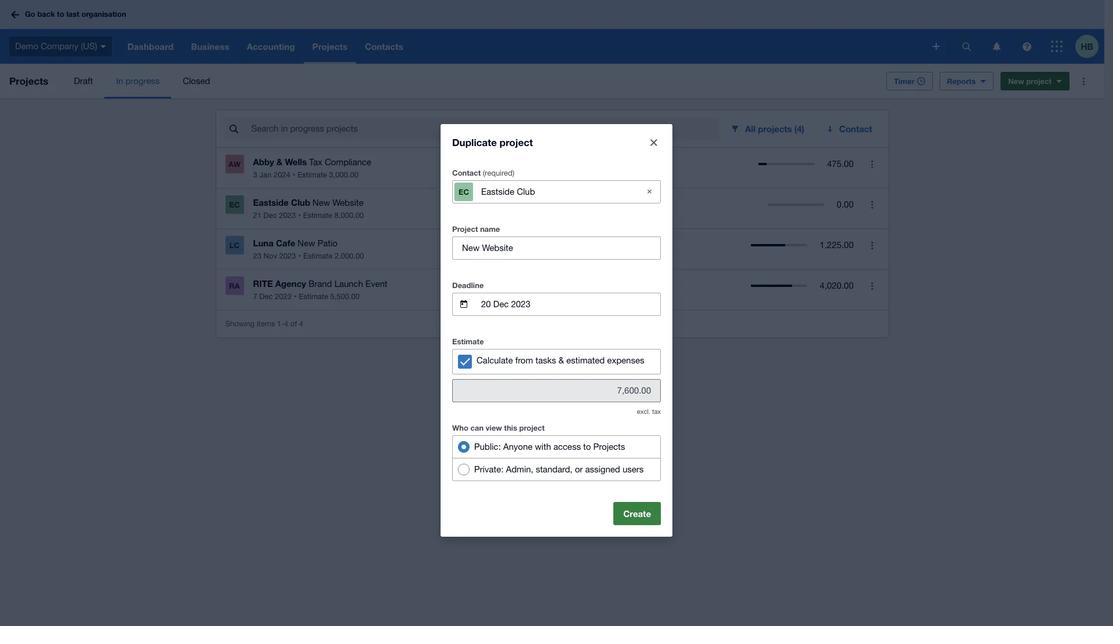 Task type: vqa. For each thing, say whether or not it's contained in the screenshot.


Task type: locate. For each thing, give the bounding box(es) containing it.
Project name field
[[453, 237, 660, 259]]

project
[[1026, 77, 1052, 86], [500, 136, 533, 148], [519, 423, 545, 432]]

eastside
[[253, 197, 289, 208]]

cafe
[[276, 238, 295, 248]]

0 horizontal spatial contact
[[452, 168, 481, 177]]

svg image
[[1051, 41, 1063, 52], [962, 42, 971, 51], [100, 45, 106, 48]]

2023 down cafe
[[279, 252, 296, 260]]

svg image left hb
[[1051, 41, 1063, 52]]

public: anyone with access to projects
[[474, 442, 625, 451]]

this
[[504, 423, 517, 432]]

• up agency
[[298, 252, 301, 260]]

nov
[[264, 252, 277, 260]]

new right reports popup button
[[1008, 77, 1024, 86]]

showing
[[225, 319, 255, 328]]

4
[[284, 319, 288, 328], [299, 319, 303, 328]]

0 vertical spatial new
[[1008, 77, 1024, 86]]

4 right of
[[299, 319, 303, 328]]

1 horizontal spatial contact
[[839, 124, 872, 134]]

• down club
[[298, 211, 301, 220]]

to left last at the top of the page
[[57, 9, 64, 19]]

back
[[37, 9, 55, 19]]

group
[[452, 435, 661, 481]]

new right club
[[313, 198, 330, 208]]

2023 down agency
[[275, 292, 292, 301]]

with
[[535, 442, 551, 451]]

hb button
[[1076, 29, 1105, 64]]

dec right 7 on the left top of page
[[259, 292, 273, 301]]

2023 inside rite agency brand launch event 7 dec 2023 • estimate 5,500.00
[[275, 292, 292, 301]]

project inside new project 'popup button'
[[1026, 77, 1052, 86]]

name
[[480, 224, 500, 233]]

eastside club new website 21 dec 2023 • estimate 8,000.00
[[253, 197, 364, 220]]

estimate down club
[[303, 211, 332, 220]]

1 vertical spatial dec
[[259, 292, 273, 301]]

0 vertical spatial ec
[[459, 187, 469, 196]]

1 vertical spatial &
[[559, 355, 564, 365]]

jan
[[259, 170, 272, 179]]

navigation
[[119, 29, 925, 64]]

estimate inside luna cafe new patio 23 nov 2023 • estimate 2,000.00
[[303, 252, 333, 260]]

projects up assigned
[[594, 442, 625, 451]]

7
[[253, 292, 257, 301]]

admin,
[[506, 464, 533, 474]]

0 vertical spatial contact
[[839, 124, 872, 134]]

go back to last organisation link
[[7, 4, 133, 25]]

svg image
[[11, 11, 19, 18], [993, 42, 1001, 51], [1023, 42, 1031, 51], [933, 43, 940, 50]]

club
[[291, 197, 310, 208]]

dec right 21
[[264, 211, 277, 220]]

& right tasks
[[559, 355, 564, 365]]

dec inside rite agency brand launch event 7 dec 2023 • estimate 5,500.00
[[259, 292, 273, 301]]

projects down demo at the left of the page
[[9, 75, 48, 87]]

to
[[57, 9, 64, 19], [583, 442, 591, 451]]

2023 inside luna cafe new patio 23 nov 2023 • estimate 2,000.00
[[279, 252, 296, 260]]

estimate inside abby & wells tax compliance 3 jan 2024 • estimate 3,000.00
[[298, 170, 327, 179]]

hb
[[1081, 41, 1094, 51]]

1 vertical spatial 2023
[[279, 252, 296, 260]]

2024
[[274, 170, 290, 179]]

&
[[277, 157, 283, 167], [559, 355, 564, 365]]

private: admin, standard, or assigned users
[[474, 464, 644, 474]]

0 horizontal spatial &
[[277, 157, 283, 167]]

or
[[575, 464, 583, 474]]

2023 down club
[[279, 211, 296, 220]]

estimate down patio
[[303, 252, 333, 260]]

•
[[293, 170, 295, 179], [298, 211, 301, 220], [298, 252, 301, 260], [294, 292, 297, 301]]

in progress link
[[104, 64, 171, 99]]

• right '2024'
[[293, 170, 295, 179]]

svg image right (us) at the top of page
[[100, 45, 106, 48]]

4 left of
[[284, 319, 288, 328]]

contact inside duplicate project dialog
[[452, 168, 481, 177]]

0 horizontal spatial projects
[[9, 75, 48, 87]]

2023 inside the eastside club new website 21 dec 2023 • estimate 8,000.00
[[279, 211, 296, 220]]

1 horizontal spatial ec
[[459, 187, 469, 196]]

lc
[[230, 241, 240, 250]]

0 vertical spatial dec
[[264, 211, 277, 220]]

• inside abby & wells tax compliance 3 jan 2024 • estimate 3,000.00
[[293, 170, 295, 179]]

0 vertical spatial project
[[1026, 77, 1052, 86]]

ec
[[459, 187, 469, 196], [229, 200, 240, 209]]

contact
[[839, 124, 872, 134], [452, 168, 481, 177]]

in
[[116, 76, 123, 86]]

2 vertical spatial new
[[298, 238, 315, 248]]

create button
[[614, 502, 661, 525]]

clear image
[[638, 180, 661, 203]]

2,000.00
[[335, 252, 364, 260]]

new inside luna cafe new patio 23 nov 2023 • estimate 2,000.00
[[298, 238, 315, 248]]

to inside "link"
[[57, 9, 64, 19]]

dec
[[264, 211, 277, 220], [259, 292, 273, 301]]

estimate up calculate
[[452, 337, 484, 346]]

0 vertical spatial projects
[[9, 75, 48, 87]]

21
[[253, 211, 262, 220]]

(4)
[[795, 124, 805, 134]]

ec down contact (required) on the top
[[459, 187, 469, 196]]

0 vertical spatial 2023
[[279, 211, 296, 220]]

new inside new project 'popup button'
[[1008, 77, 1024, 86]]

estimate down tax
[[298, 170, 327, 179]]

1 vertical spatial projects
[[594, 442, 625, 451]]

demo company (us) button
[[0, 29, 119, 64]]

0 vertical spatial to
[[57, 9, 64, 19]]

new project
[[1008, 77, 1052, 86]]

contact up 475.00
[[839, 124, 872, 134]]

new right cafe
[[298, 238, 315, 248]]

to right the access
[[583, 442, 591, 451]]

0 vertical spatial &
[[277, 157, 283, 167]]

all
[[745, 124, 756, 134]]

1 horizontal spatial projects
[[594, 442, 625, 451]]

0 horizontal spatial svg image
[[100, 45, 106, 48]]

3
[[253, 170, 257, 179]]

group containing public: anyone with access to projects
[[452, 435, 661, 481]]

contact inside popup button
[[839, 124, 872, 134]]

event
[[366, 279, 388, 289]]

calculate
[[477, 355, 513, 365]]

1 vertical spatial ec
[[229, 200, 240, 209]]

1 horizontal spatial &
[[559, 355, 564, 365]]

Deadline field
[[480, 293, 660, 315]]

abby & wells tax compliance 3 jan 2024 • estimate 3,000.00
[[253, 157, 371, 179]]

1 vertical spatial to
[[583, 442, 591, 451]]

projects inside group
[[594, 442, 625, 451]]

create
[[624, 508, 651, 519]]

estimate
[[298, 170, 327, 179], [303, 211, 332, 220], [303, 252, 333, 260], [299, 292, 328, 301], [452, 337, 484, 346]]

abby
[[253, 157, 274, 167]]

project for new project
[[1026, 77, 1052, 86]]

• inside rite agency brand launch event 7 dec 2023 • estimate 5,500.00
[[294, 292, 297, 301]]

svg image up reports popup button
[[962, 42, 971, 51]]

1 vertical spatial new
[[313, 198, 330, 208]]

duplicate project dialog
[[441, 124, 673, 537]]

hb banner
[[0, 0, 1105, 64]]

& up '2024'
[[277, 157, 283, 167]]

new project button
[[1001, 72, 1070, 90]]

2 4 from the left
[[299, 319, 303, 328]]

2023 for club
[[279, 211, 296, 220]]

1 horizontal spatial 4
[[299, 319, 303, 328]]

1 horizontal spatial to
[[583, 442, 591, 451]]

0 horizontal spatial 4
[[284, 319, 288, 328]]

company
[[41, 41, 78, 51]]

svg image inside go back to last organisation "link"
[[11, 11, 19, 18]]

0 horizontal spatial to
[[57, 9, 64, 19]]

2 vertical spatial 2023
[[275, 292, 292, 301]]

standard,
[[536, 464, 573, 474]]

closed
[[183, 76, 210, 86]]

• down agency
[[294, 292, 297, 301]]

estimate down brand at the left top of the page
[[299, 292, 328, 301]]

contact for contact (required)
[[452, 168, 481, 177]]

public:
[[474, 442, 501, 451]]

ec left "eastside"
[[229, 200, 240, 209]]

1 vertical spatial contact
[[452, 168, 481, 177]]

1 vertical spatial project
[[500, 136, 533, 148]]

website
[[333, 198, 364, 208]]

new for eastside club
[[313, 198, 330, 208]]

new inside the eastside club new website 21 dec 2023 • estimate 8,000.00
[[313, 198, 330, 208]]

projects
[[9, 75, 48, 87], [594, 442, 625, 451]]

contact down duplicate
[[452, 168, 481, 177]]

expenses
[[607, 355, 645, 365]]



Task type: describe. For each thing, give the bounding box(es) containing it.
all projects (4) button
[[723, 117, 814, 140]]

close image
[[651, 139, 658, 146]]

project for duplicate project
[[500, 136, 533, 148]]

navigation inside hb banner
[[119, 29, 925, 64]]

Find or create a contact field
[[480, 181, 633, 203]]

1 horizontal spatial svg image
[[962, 42, 971, 51]]

view
[[486, 423, 502, 432]]

new for luna cafe
[[298, 238, 315, 248]]

4,020.00
[[820, 281, 854, 291]]

& inside duplicate project dialog
[[559, 355, 564, 365]]

Search in progress projects search field
[[250, 118, 719, 140]]

to inside group
[[583, 442, 591, 451]]

2023 for cafe
[[279, 252, 296, 260]]

group inside duplicate project dialog
[[452, 435, 661, 481]]

estimate inside duplicate project dialog
[[452, 337, 484, 346]]

from
[[515, 355, 533, 365]]

2 horizontal spatial svg image
[[1051, 41, 1063, 52]]

in progress
[[116, 76, 160, 86]]

assigned
[[585, 464, 620, 474]]

who can view this project
[[452, 423, 545, 432]]

closed link
[[171, 64, 222, 99]]

contact for contact
[[839, 124, 872, 134]]

private:
[[474, 464, 504, 474]]

last
[[66, 9, 79, 19]]

svg image inside demo company (us) popup button
[[100, 45, 106, 48]]

progress
[[126, 76, 160, 86]]

tasks
[[536, 355, 556, 365]]

go back to last organisation
[[25, 9, 126, 19]]

draft
[[74, 76, 93, 86]]

draft link
[[62, 64, 104, 99]]

project name
[[452, 224, 500, 233]]

contact (required)
[[452, 168, 515, 177]]

patio
[[318, 238, 338, 248]]

475.00
[[827, 159, 854, 169]]

3,000.00
[[329, 170, 358, 179]]

reports
[[947, 77, 976, 86]]

compliance
[[325, 157, 371, 167]]

estimate inside rite agency brand launch event 7 dec 2023 • estimate 5,500.00
[[299, 292, 328, 301]]

0.00
[[837, 199, 854, 209]]

dec inside the eastside club new website 21 dec 2023 • estimate 8,000.00
[[264, 211, 277, 220]]

1-
[[277, 319, 284, 328]]

aw
[[229, 159, 241, 169]]

brand
[[309, 279, 332, 289]]

items
[[257, 319, 275, 328]]

duplicate project
[[452, 136, 533, 148]]

excl. tax
[[637, 408, 661, 415]]

contact button
[[819, 117, 882, 140]]

demo company (us)
[[15, 41, 97, 51]]

luna
[[253, 238, 274, 248]]

deadline
[[452, 280, 484, 290]]

duplicate
[[452, 136, 497, 148]]

• inside luna cafe new patio 23 nov 2023 • estimate 2,000.00
[[298, 252, 301, 260]]

2 vertical spatial project
[[519, 423, 545, 432]]

1 4 from the left
[[284, 319, 288, 328]]

1,225.00
[[820, 240, 854, 250]]

showing items 1-4 of 4
[[225, 319, 303, 328]]

tax
[[652, 408, 661, 415]]

0 horizontal spatial ec
[[229, 200, 240, 209]]

projects
[[758, 124, 792, 134]]

go
[[25, 9, 35, 19]]

organisation
[[81, 9, 126, 19]]

anyone
[[503, 442, 533, 451]]

wells
[[285, 157, 307, 167]]

& inside abby & wells tax compliance 3 jan 2024 • estimate 3,000.00
[[277, 157, 283, 167]]

timer
[[894, 77, 915, 86]]

rite agency brand launch event 7 dec 2023 • estimate 5,500.00
[[253, 278, 388, 301]]

(required)
[[483, 168, 515, 177]]

close button
[[643, 131, 666, 154]]

demo
[[15, 41, 38, 51]]

users
[[623, 464, 644, 474]]

access
[[554, 442, 581, 451]]

ra
[[229, 281, 240, 291]]

who
[[452, 423, 469, 432]]

tax
[[309, 157, 322, 167]]

estimated
[[567, 355, 605, 365]]

estimate inside the eastside club new website 21 dec 2023 • estimate 8,000.00
[[303, 211, 332, 220]]

all projects (4)
[[745, 124, 805, 134]]

calculate from tasks & estimated expenses
[[477, 355, 645, 365]]

reports button
[[940, 72, 994, 90]]

agency
[[275, 278, 306, 289]]

can
[[471, 423, 484, 432]]

ec inside dialog
[[459, 187, 469, 196]]

• inside the eastside club new website 21 dec 2023 • estimate 8,000.00
[[298, 211, 301, 220]]

launch
[[335, 279, 363, 289]]

excl.
[[637, 408, 651, 415]]

(us)
[[81, 41, 97, 51]]

e.g. 10,000.00 field
[[453, 380, 660, 402]]

5,500.00
[[330, 292, 360, 301]]

23
[[253, 252, 262, 260]]

of
[[290, 319, 297, 328]]

project
[[452, 224, 478, 233]]

luna cafe new patio 23 nov 2023 • estimate 2,000.00
[[253, 238, 364, 260]]

rite
[[253, 278, 273, 289]]

timer button
[[887, 72, 933, 90]]



